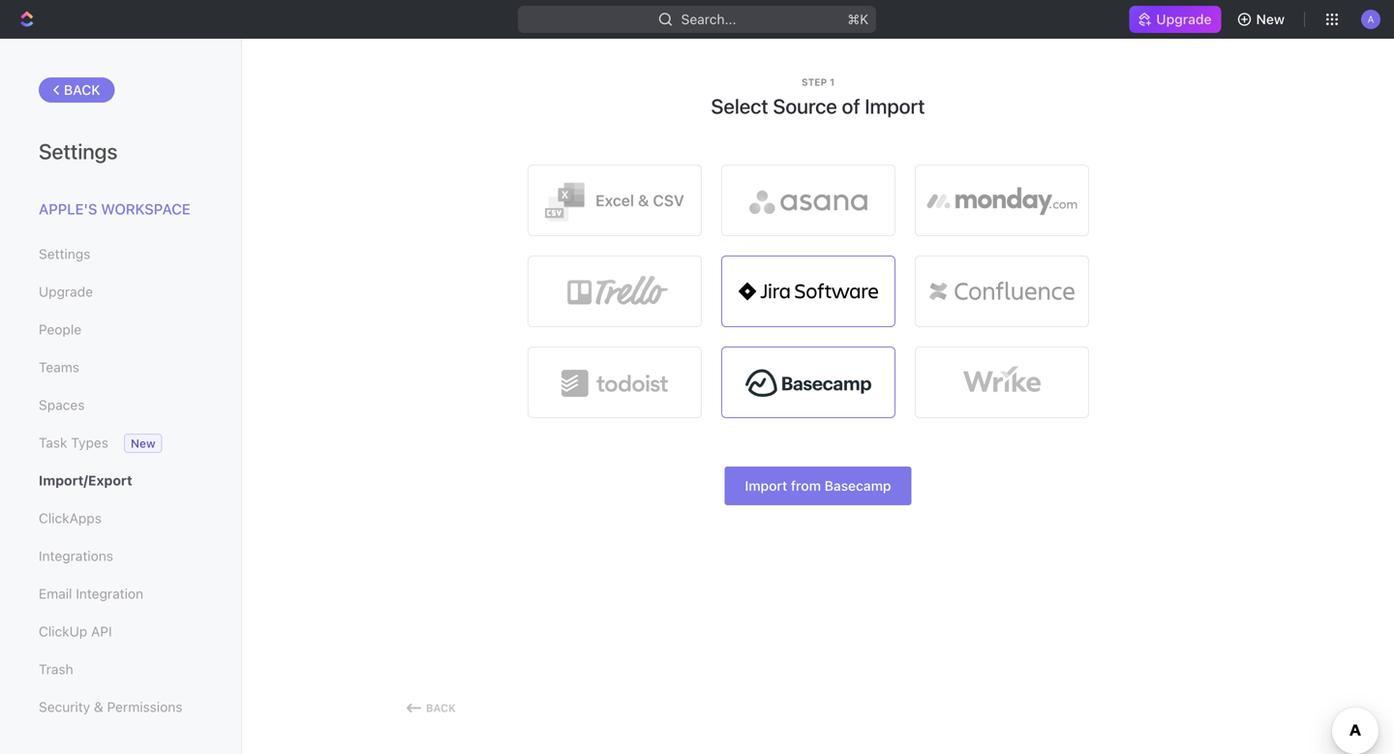 Task type: vqa. For each thing, say whether or not it's contained in the screenshot.
Settings
yes



Task type: locate. For each thing, give the bounding box(es) containing it.
1 horizontal spatial new
[[1257, 11, 1286, 27]]

spaces link
[[39, 389, 202, 422]]

& inside the excel & csv link
[[638, 191, 649, 210]]

upgrade inside settings element
[[39, 284, 93, 300]]

1 vertical spatial new
[[131, 437, 156, 450]]

new inside settings element
[[131, 437, 156, 450]]

&
[[638, 191, 649, 210], [94, 699, 103, 715]]

& inside "security & permissions" link
[[94, 699, 103, 715]]

security
[[39, 699, 90, 715]]

settings
[[39, 139, 118, 164], [39, 246, 90, 262]]

import left 'from'
[[745, 478, 788, 494]]

0 horizontal spatial &
[[94, 699, 103, 715]]

upgrade
[[1157, 11, 1212, 27], [39, 284, 93, 300]]

0 horizontal spatial import
[[745, 478, 788, 494]]

1 vertical spatial &
[[94, 699, 103, 715]]

import from basecamp
[[745, 478, 892, 494]]

csv
[[653, 191, 685, 210]]

types
[[71, 435, 108, 451]]

0 horizontal spatial new
[[131, 437, 156, 450]]

1 horizontal spatial import
[[865, 94, 926, 118]]

import inside step 1 select source of import
[[865, 94, 926, 118]]

upgrade left new button
[[1157, 11, 1212, 27]]

settings up apple's
[[39, 139, 118, 164]]

1 vertical spatial import
[[745, 478, 788, 494]]

integration
[[76, 586, 143, 602]]

1 horizontal spatial upgrade
[[1157, 11, 1212, 27]]

permissions
[[107, 699, 183, 715]]

email integration link
[[39, 578, 202, 611]]

apple's
[[39, 201, 97, 217]]

upgrade up the people in the left top of the page
[[39, 284, 93, 300]]

0 vertical spatial import
[[865, 94, 926, 118]]

step
[[802, 77, 828, 88]]

0 vertical spatial settings
[[39, 139, 118, 164]]

0 vertical spatial upgrade link
[[1130, 6, 1222, 33]]

1 vertical spatial upgrade
[[39, 284, 93, 300]]

spaces
[[39, 397, 85, 413]]

back link
[[407, 701, 456, 716]]

new inside button
[[1257, 11, 1286, 27]]

email integration
[[39, 586, 143, 602]]

api
[[91, 624, 112, 640]]

trash
[[39, 662, 73, 678]]

a
[[1368, 13, 1375, 24]]

upgrade link up "people" 'link'
[[39, 276, 202, 309]]

0 vertical spatial upgrade
[[1157, 11, 1212, 27]]

trash link
[[39, 653, 202, 686]]

import inside button
[[745, 478, 788, 494]]

1 horizontal spatial &
[[638, 191, 649, 210]]

0 vertical spatial new
[[1257, 11, 1286, 27]]

1 vertical spatial settings
[[39, 246, 90, 262]]

0 horizontal spatial upgrade
[[39, 284, 93, 300]]

back
[[426, 702, 456, 715]]

settings down apple's
[[39, 246, 90, 262]]

& right security
[[94, 699, 103, 715]]

& for excel
[[638, 191, 649, 210]]

excel & csv link
[[528, 165, 702, 236]]

integrations link
[[39, 540, 202, 573]]

excel & csv
[[596, 191, 685, 210]]

import
[[865, 94, 926, 118], [745, 478, 788, 494]]

back link
[[39, 77, 115, 103]]

0 vertical spatial &
[[638, 191, 649, 210]]

settings element
[[0, 39, 242, 755]]

upgrade link left new button
[[1130, 6, 1222, 33]]

step 1 select source of import
[[712, 77, 926, 118]]

integrations
[[39, 548, 113, 564]]

clickup api link
[[39, 616, 202, 649]]

upgrade link
[[1130, 6, 1222, 33], [39, 276, 202, 309]]

& left csv
[[638, 191, 649, 210]]

1 vertical spatial upgrade link
[[39, 276, 202, 309]]

workspace
[[101, 201, 191, 217]]

back
[[64, 82, 100, 98]]

clickapps
[[39, 511, 102, 527]]

import right of at top right
[[865, 94, 926, 118]]

import/export link
[[39, 465, 202, 497]]

new
[[1257, 11, 1286, 27], [131, 437, 156, 450]]



Task type: describe. For each thing, give the bounding box(es) containing it.
0 horizontal spatial upgrade link
[[39, 276, 202, 309]]

search...
[[682, 11, 737, 27]]

2 settings from the top
[[39, 246, 90, 262]]

teams
[[39, 359, 79, 375]]

security & permissions
[[39, 699, 183, 715]]

new button
[[1230, 4, 1297, 35]]

clickup
[[39, 624, 87, 640]]

basecamp
[[825, 478, 892, 494]]

source
[[773, 94, 838, 118]]

task
[[39, 435, 67, 451]]

of
[[842, 94, 861, 118]]

select
[[712, 94, 769, 118]]

clickapps link
[[39, 502, 202, 535]]

1
[[830, 77, 835, 88]]

people link
[[39, 313, 202, 346]]

security & permissions link
[[39, 691, 202, 724]]

1 horizontal spatial upgrade link
[[1130, 6, 1222, 33]]

people
[[39, 322, 82, 338]]

email
[[39, 586, 72, 602]]

clickup api
[[39, 624, 112, 640]]

import/export
[[39, 473, 132, 489]]

task types
[[39, 435, 108, 451]]

excel
[[596, 191, 635, 210]]

settings link
[[39, 238, 202, 271]]

⌘k
[[848, 11, 869, 27]]

apple's workspace
[[39, 201, 191, 217]]

teams link
[[39, 351, 202, 384]]

& for security
[[94, 699, 103, 715]]

1 settings from the top
[[39, 139, 118, 164]]

import from basecamp button
[[725, 467, 912, 506]]

a button
[[1356, 4, 1387, 35]]

from
[[791, 478, 821, 494]]



